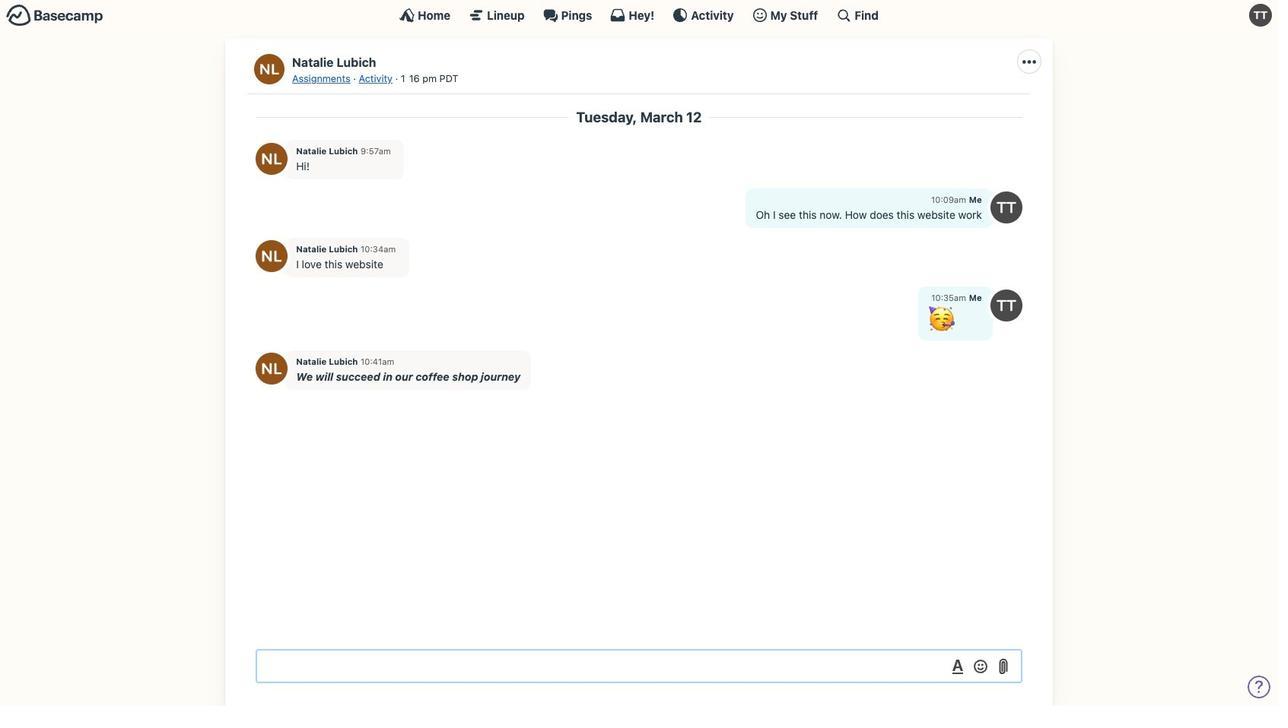 Task type: locate. For each thing, give the bounding box(es) containing it.
keyboard shortcut: ⌘ + / image
[[836, 8, 852, 23]]

main element
[[0, 0, 1278, 30]]

natalie lubich image for 9:57am element
[[256, 143, 288, 175]]

None text field
[[256, 650, 1022, 684]]

natalie lubich image for 10:34am element
[[256, 241, 288, 273]]

0 horizontal spatial terry turtle image
[[990, 192, 1022, 224]]

1 vertical spatial terry turtle image
[[990, 192, 1022, 224]]

terry turtle image
[[1249, 4, 1272, 27], [990, 192, 1022, 224]]

terry turtle image
[[990, 290, 1022, 322]]

natalie lubich image
[[254, 54, 285, 84], [256, 143, 288, 175], [256, 241, 288, 273], [256, 353, 288, 385]]

10:34am element
[[361, 244, 396, 254]]

1 horizontal spatial terry turtle image
[[1249, 4, 1272, 27]]



Task type: describe. For each thing, give the bounding box(es) containing it.
0 vertical spatial terry turtle image
[[1249, 4, 1272, 27]]

10:35am element
[[931, 293, 966, 303]]

10:41am element
[[361, 357, 394, 367]]

10:09am element
[[931, 195, 966, 205]]

9:57am element
[[361, 146, 391, 156]]

natalie lubich image for 10:41am element
[[256, 353, 288, 385]]

switch accounts image
[[6, 4, 103, 27]]



Task type: vqa. For each thing, say whether or not it's contained in the screenshot.
first Natalie Lubich icon
yes



